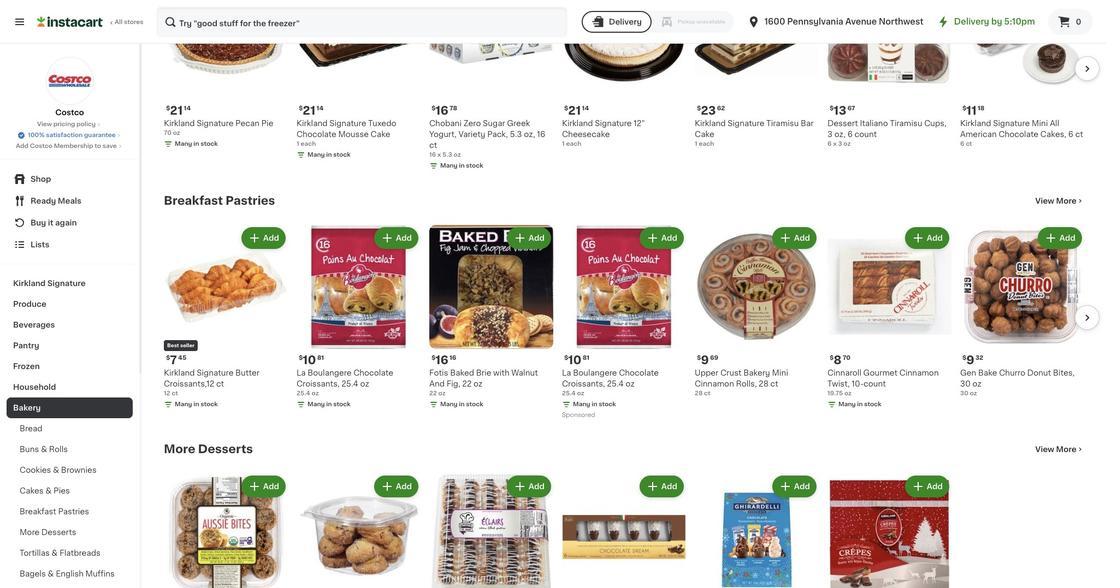 Task type: describe. For each thing, give the bounding box(es) containing it.
again
[[55, 219, 77, 227]]

oz, inside chobani zero sugar greek yogurt, variety pack, 5.3 oz, 16 ct 16 x 5.3 oz
[[524, 131, 535, 138]]

view more for pastries
[[1036, 197, 1077, 205]]

churro
[[1000, 369, 1026, 377]]

0 horizontal spatial desserts
[[41, 529, 76, 537]]

12"
[[634, 120, 645, 127]]

household
[[13, 384, 56, 391]]

70 inside $ 8 70
[[843, 355, 851, 361]]

pecan
[[236, 120, 260, 127]]

1 10 from the left
[[303, 355, 316, 366]]

$ inside $ 11 18
[[963, 105, 967, 111]]

shop
[[31, 175, 51, 183]]

crust
[[721, 369, 742, 377]]

cinnaroll
[[828, 369, 862, 377]]

ready
[[31, 197, 56, 205]]

pie
[[262, 120, 274, 127]]

signature for kirkland signature butter croissants,12 ct 12 ct
[[197, 369, 234, 377]]

$ 7 45
[[166, 355, 187, 366]]

bagels & english muffins link
[[7, 564, 133, 585]]

gen
[[961, 369, 977, 377]]

12
[[164, 391, 170, 397]]

butter
[[236, 369, 260, 377]]

$ 23 62
[[697, 105, 725, 116]]

kirkland signature tuxedo chocolate mousse cake 1 each
[[297, 120, 396, 147]]

american
[[961, 131, 997, 138]]

1 horizontal spatial more desserts
[[164, 444, 253, 455]]

1 vertical spatial pastries
[[58, 508, 89, 516]]

0 horizontal spatial 3
[[828, 131, 833, 138]]

$ inside '$ 23 62'
[[697, 105, 701, 111]]

1 horizontal spatial 5.3
[[510, 131, 522, 138]]

kirkland signature butter croissants,12 ct 12 ct
[[164, 369, 260, 397]]

gen bake churro donut bites, 30 oz 30 oz
[[961, 369, 1075, 397]]

& for buns
[[41, 446, 47, 454]]

frozen link
[[7, 356, 133, 377]]

kirkland for kirkland signature pecan pie 70 oz
[[164, 120, 195, 127]]

19.75
[[828, 391, 843, 397]]

ct right the rolls,
[[771, 380, 779, 388]]

0 vertical spatial 28
[[759, 380, 769, 388]]

bake
[[979, 369, 998, 377]]

buy
[[31, 219, 46, 227]]

16 down the yogurt, at the left of page
[[430, 152, 436, 158]]

variety
[[459, 131, 486, 138]]

1600 pennsylvania avenue northwest
[[765, 17, 924, 26]]

cheesecake
[[562, 131, 610, 138]]

& for cookies
[[53, 467, 59, 474]]

ready meals link
[[7, 190, 133, 212]]

product group containing 16
[[430, 225, 554, 411]]

ready meals button
[[7, 190, 133, 212]]

bread link
[[7, 419, 133, 439]]

item carousel region containing 21
[[149, 0, 1100, 177]]

0 vertical spatial costco
[[55, 109, 84, 116]]

sponsored badge image
[[562, 412, 595, 419]]

each inside kirkland signature tiramisu bar cake 1 each
[[699, 141, 714, 147]]

chobani
[[430, 120, 462, 127]]

pack,
[[488, 131, 508, 138]]

2 la from the left
[[562, 369, 571, 377]]

chobani zero sugar greek yogurt, variety pack, 5.3 oz, 16 ct 16 x 5.3 oz
[[430, 120, 546, 158]]

$ 8 70
[[830, 355, 851, 366]]

to
[[95, 143, 101, 149]]

2 boulangere from the left
[[573, 369, 617, 377]]

tortillas & flatbreads
[[20, 550, 100, 557]]

1 la from the left
[[297, 369, 306, 377]]

oz inside cinnaroll gourmet cinnamon twist, 10-count 19.75 oz
[[845, 391, 852, 397]]

fotis
[[430, 369, 448, 377]]

0 horizontal spatial breakfast pastries
[[20, 508, 89, 516]]

kirkland for kirkland signature butter croissants,12 ct 12 ct
[[164, 369, 195, 377]]

bakery link
[[7, 398, 133, 419]]

tortillas
[[20, 550, 50, 557]]

cake inside kirkland signature tiramisu bar cake 1 each
[[695, 131, 715, 138]]

brie
[[476, 369, 492, 377]]

stores
[[124, 19, 144, 25]]

1 $ 10 81 from the left
[[299, 355, 324, 366]]

count inside cinnaroll gourmet cinnamon twist, 10-count 19.75 oz
[[864, 380, 886, 388]]

add costco membership to save
[[16, 143, 117, 149]]

ct right croissants,12
[[216, 380, 224, 388]]

count inside dessert italiano tiramisu cups, 3 oz, 6 count 6 x 3 oz
[[855, 131, 877, 138]]

walnut
[[512, 369, 538, 377]]

tortillas & flatbreads link
[[7, 543, 133, 564]]

guarantee
[[84, 132, 116, 138]]

x inside chobani zero sugar greek yogurt, variety pack, 5.3 oz, 16 ct 16 x 5.3 oz
[[438, 152, 441, 158]]

14 for mousse
[[317, 105, 324, 111]]

$ inside $ 16 16
[[432, 355, 436, 361]]

cinnaroll gourmet cinnamon twist, 10-count 19.75 oz
[[828, 369, 939, 397]]

1 vertical spatial breakfast pastries link
[[7, 502, 133, 522]]

0 vertical spatial 22
[[462, 380, 472, 388]]

twist,
[[828, 380, 850, 388]]

3 14 from the left
[[582, 105, 589, 111]]

kirkland for kirkland signature tiramisu bar cake 1 each
[[695, 120, 726, 127]]

2 croissants, from the left
[[562, 380, 605, 388]]

1 horizontal spatial 3
[[839, 141, 842, 147]]

bites,
[[1054, 369, 1075, 377]]

each inside kirkland signature tuxedo chocolate mousse cake 1 each
[[301, 141, 316, 147]]

cookies & brownies link
[[7, 460, 133, 481]]

best seller
[[167, 343, 195, 348]]

1 vertical spatial 22
[[430, 391, 437, 397]]

0 vertical spatial breakfast
[[164, 195, 223, 207]]

pies
[[54, 487, 70, 495]]

product group containing 7
[[164, 225, 288, 411]]

baked
[[450, 369, 474, 377]]

69
[[710, 355, 719, 361]]

& for cakes
[[46, 487, 52, 495]]

16 up fotis
[[436, 355, 449, 366]]

kirkland signature link
[[7, 273, 133, 294]]

cake inside kirkland signature tuxedo chocolate mousse cake 1 each
[[371, 131, 390, 138]]

9 for gen
[[967, 355, 975, 366]]

21 for kirkland signature 12" cheesecake
[[569, 105, 581, 116]]

2 10 from the left
[[569, 355, 582, 366]]

$ inside $ 8 70
[[830, 355, 834, 361]]

oz, inside dessert italiano tiramisu cups, 3 oz, 6 count 6 x 3 oz
[[835, 131, 846, 138]]

view for breakfast pastries
[[1036, 197, 1055, 205]]

kirkland for kirkland signature mini all american chocolate cakes, 6 ct 6 ct
[[961, 120, 992, 127]]

and
[[430, 380, 445, 388]]

$ 9 32
[[963, 355, 984, 366]]

signature for kirkland signature tiramisu bar cake 1 each
[[728, 120, 765, 127]]

pantry link
[[7, 336, 133, 356]]

0 vertical spatial pastries
[[226, 195, 275, 207]]

$ 13 67
[[830, 105, 856, 116]]

gourmet
[[864, 369, 898, 377]]

bagels & english muffins
[[20, 571, 115, 578]]

croissants,12
[[164, 380, 214, 388]]

10-
[[852, 380, 864, 388]]

kirkland signature 12" cheesecake 1 each
[[562, 120, 645, 147]]

costco link
[[46, 57, 94, 118]]

buns & rolls link
[[7, 439, 133, 460]]

buns
[[20, 446, 39, 454]]

all stores link
[[37, 7, 144, 37]]

brownies
[[61, 467, 97, 474]]

save
[[103, 143, 117, 149]]

chocolate inside kirkland signature mini all american chocolate cakes, 6 ct 6 ct
[[999, 131, 1039, 138]]

2 la boulangere chocolate croissants, 25.4 oz 25.4 oz from the left
[[562, 369, 659, 397]]

1 horizontal spatial breakfast pastries link
[[164, 195, 275, 208]]

$ inside $ 7 45
[[166, 355, 170, 361]]

view pricing policy
[[37, 121, 96, 127]]

x inside dessert italiano tiramisu cups, 3 oz, 6 count 6 x 3 oz
[[833, 141, 837, 147]]

avenue
[[846, 17, 877, 26]]

18
[[978, 105, 985, 111]]

tiramisu for 13
[[890, 120, 923, 127]]

mini inside upper crust bakery mini cinnamon rolls, 28 ct 28 ct
[[772, 369, 789, 377]]

1 boulangere from the left
[[308, 369, 352, 377]]

45
[[178, 355, 187, 361]]

beverages link
[[7, 315, 133, 336]]

ct right cakes,
[[1076, 131, 1084, 138]]

0 vertical spatial all
[[115, 19, 123, 25]]

meals
[[58, 197, 81, 205]]

1600 pennsylvania avenue northwest button
[[747, 7, 924, 37]]

Search field
[[157, 8, 567, 36]]

1 horizontal spatial desserts
[[198, 444, 253, 455]]

produce
[[13, 301, 46, 308]]

1 la boulangere chocolate croissants, 25.4 oz 25.4 oz from the left
[[297, 369, 393, 397]]

delivery for delivery by 5:10pm
[[955, 17, 990, 26]]

$ inside $ 16 78
[[432, 105, 436, 111]]

$ inside $ 13 67
[[830, 105, 834, 111]]



Task type: locate. For each thing, give the bounding box(es) containing it.
item carousel region containing add
[[149, 469, 1085, 589]]

cookies
[[20, 467, 51, 474]]

kirkland for kirkland signature
[[13, 280, 46, 287]]

3 item carousel region from the top
[[149, 469, 1085, 589]]

5.3 down the yogurt, at the left of page
[[443, 152, 452, 158]]

satisfaction
[[46, 132, 83, 138]]

la right "butter"
[[297, 369, 306, 377]]

1 cake from the left
[[371, 131, 390, 138]]

0 vertical spatial x
[[833, 141, 837, 147]]

1 horizontal spatial cake
[[695, 131, 715, 138]]

1 horizontal spatial 21
[[303, 105, 316, 116]]

1 horizontal spatial bakery
[[744, 369, 770, 377]]

0 horizontal spatial tiramisu
[[767, 120, 799, 127]]

kirkland inside kirkland signature tiramisu bar cake 1 each
[[695, 120, 726, 127]]

1 horizontal spatial croissants,
[[562, 380, 605, 388]]

muffins
[[86, 571, 115, 578]]

best
[[167, 343, 179, 348]]

all inside kirkland signature mini all american chocolate cakes, 6 ct 6 ct
[[1050, 120, 1060, 127]]

yogurt,
[[430, 131, 457, 138]]

16
[[436, 105, 449, 116], [537, 131, 546, 138], [430, 152, 436, 158], [436, 355, 449, 366], [450, 355, 457, 361]]

signature for kirkland signature 12" cheesecake 1 each
[[595, 120, 632, 127]]

kirkland for kirkland signature 12" cheesecake 1 each
[[562, 120, 593, 127]]

kirkland signature pecan pie 70 oz
[[164, 120, 274, 136]]

kirkland inside 'kirkland signature pecan pie 70 oz'
[[164, 120, 195, 127]]

0
[[1076, 18, 1082, 26]]

1 vertical spatial 5.3
[[443, 152, 452, 158]]

1 vertical spatial view more
[[1036, 446, 1077, 454]]

upper crust bakery mini cinnamon rolls, 28 ct 28 ct
[[695, 369, 789, 397]]

signature inside kirkland signature mini all american chocolate cakes, 6 ct 6 ct
[[994, 120, 1030, 127]]

0 vertical spatial desserts
[[198, 444, 253, 455]]

1 horizontal spatial 14
[[317, 105, 324, 111]]

delivery by 5:10pm
[[955, 17, 1036, 26]]

$ 21 14 for kirkland signature pecan pie
[[166, 105, 191, 116]]

with
[[494, 369, 510, 377]]

ct inside chobani zero sugar greek yogurt, variety pack, 5.3 oz, 16 ct 16 x 5.3 oz
[[430, 142, 437, 149]]

2 cake from the left
[[695, 131, 715, 138]]

cinnamon inside upper crust bakery mini cinnamon rolls, 28 ct 28 ct
[[695, 380, 734, 388]]

dessert
[[828, 120, 858, 127]]

view more link for breakfast pastries
[[1036, 196, 1085, 207]]

7
[[170, 355, 177, 366]]

0 horizontal spatial 21
[[170, 105, 183, 116]]

2 oz, from the left
[[835, 131, 846, 138]]

& for bagels
[[48, 571, 54, 578]]

view more
[[1036, 197, 1077, 205], [1036, 446, 1077, 454]]

1 horizontal spatial delivery
[[955, 17, 990, 26]]

& left rolls
[[41, 446, 47, 454]]

$ 21 14 up kirkland signature tuxedo chocolate mousse cake 1 each at top left
[[299, 105, 324, 116]]

0 vertical spatial more desserts
[[164, 444, 253, 455]]

32
[[976, 355, 984, 361]]

16 left 78
[[436, 105, 449, 116]]

0 horizontal spatial each
[[301, 141, 316, 147]]

3 1 from the left
[[695, 141, 698, 147]]

$ 21 14 for kirkland signature tuxedo chocolate mousse cake
[[299, 105, 324, 116]]

english
[[56, 571, 84, 578]]

2 $ 10 81 from the left
[[565, 355, 590, 366]]

0 vertical spatial view more link
[[1036, 196, 1085, 207]]

upper
[[695, 369, 719, 377]]

stock
[[201, 141, 218, 147], [333, 152, 351, 158], [466, 163, 484, 169], [201, 402, 218, 408], [333, 402, 351, 408], [466, 402, 484, 408], [599, 402, 616, 408], [865, 402, 882, 408]]

0 horizontal spatial la
[[297, 369, 306, 377]]

bakery up bread
[[13, 404, 41, 412]]

membership
[[54, 143, 93, 149]]

bread
[[20, 425, 42, 433]]

mini inside kirkland signature mini all american chocolate cakes, 6 ct 6 ct
[[1032, 120, 1048, 127]]

2 horizontal spatial 1
[[695, 141, 698, 147]]

0 horizontal spatial more desserts
[[20, 529, 76, 537]]

2 9 from the left
[[967, 355, 975, 366]]

1 vertical spatial 30
[[961, 391, 969, 397]]

oz, down greek
[[524, 131, 535, 138]]

0 vertical spatial breakfast pastries
[[164, 195, 275, 207]]

9 left "32"
[[967, 355, 975, 366]]

1 tiramisu from the left
[[767, 120, 799, 127]]

100%
[[28, 132, 45, 138]]

costco up view pricing policy link
[[55, 109, 84, 116]]

ct down the yogurt, at the left of page
[[430, 142, 437, 149]]

2 view more from the top
[[1036, 446, 1077, 454]]

1 $ 21 14 from the left
[[166, 105, 191, 116]]

1 horizontal spatial pastries
[[226, 195, 275, 207]]

buy it again
[[31, 219, 77, 227]]

9 for upper
[[701, 355, 709, 366]]

1 horizontal spatial tiramisu
[[890, 120, 923, 127]]

0 vertical spatial item carousel region
[[149, 0, 1100, 177]]

oz inside dessert italiano tiramisu cups, 3 oz, 6 count 6 x 3 oz
[[844, 141, 851, 147]]

1 1 from the left
[[297, 141, 299, 147]]

delivery for delivery
[[609, 18, 642, 26]]

0 horizontal spatial 9
[[701, 355, 709, 366]]

0 horizontal spatial costco
[[30, 143, 53, 149]]

1 vertical spatial more desserts link
[[7, 522, 133, 543]]

28 right the rolls,
[[759, 380, 769, 388]]

signature for kirkland signature tuxedo chocolate mousse cake 1 each
[[330, 120, 366, 127]]

product group containing 8
[[828, 225, 952, 411]]

cinnamon right gourmet
[[900, 369, 939, 377]]

0 vertical spatial breakfast pastries link
[[164, 195, 275, 208]]

buy it again link
[[7, 212, 133, 234]]

81
[[317, 355, 324, 361], [583, 355, 590, 361]]

0 horizontal spatial 5.3
[[443, 152, 452, 158]]

kirkland inside kirkland signature 12" cheesecake 1 each
[[562, 120, 593, 127]]

2 horizontal spatial $ 21 14
[[565, 105, 589, 116]]

16 right the pack,
[[537, 131, 546, 138]]

kirkland signature tiramisu bar cake 1 each
[[695, 120, 814, 147]]

1 horizontal spatial each
[[566, 141, 582, 147]]

22 down the "baked"
[[462, 380, 472, 388]]

2 horizontal spatial each
[[699, 141, 714, 147]]

0 vertical spatial count
[[855, 131, 877, 138]]

italiano
[[860, 120, 888, 127]]

0 horizontal spatial croissants,
[[297, 380, 340, 388]]

donut
[[1028, 369, 1052, 377]]

dessert italiano tiramisu cups, 3 oz, 6 count 6 x 3 oz
[[828, 120, 947, 147]]

2 horizontal spatial 14
[[582, 105, 589, 111]]

count down gourmet
[[864, 380, 886, 388]]

view for more desserts
[[1036, 446, 1055, 454]]

14 for 70
[[184, 105, 191, 111]]

lists
[[31, 241, 49, 249]]

count down 'italiano'
[[855, 131, 877, 138]]

100% satisfaction guarantee button
[[17, 129, 122, 140]]

0 vertical spatial bakery
[[744, 369, 770, 377]]

14 up "cheesecake"
[[582, 105, 589, 111]]

1 vertical spatial more desserts
[[20, 529, 76, 537]]

kirkland
[[164, 120, 195, 127], [297, 120, 328, 127], [562, 120, 593, 127], [695, 120, 726, 127], [961, 120, 992, 127], [13, 280, 46, 287], [164, 369, 195, 377]]

mini right crust
[[772, 369, 789, 377]]

cinnamon down upper
[[695, 380, 734, 388]]

service type group
[[582, 11, 734, 33]]

1 horizontal spatial oz,
[[835, 131, 846, 138]]

more desserts link
[[164, 443, 253, 456], [7, 522, 133, 543]]

bar
[[801, 120, 814, 127]]

21 up "cheesecake"
[[569, 105, 581, 116]]

2 item carousel region from the top
[[149, 221, 1100, 426]]

tiramisu for 23
[[767, 120, 799, 127]]

1 vertical spatial breakfast
[[20, 508, 56, 516]]

chocolate
[[297, 131, 337, 138], [999, 131, 1039, 138], [354, 369, 393, 377], [619, 369, 659, 377]]

bakery up the rolls,
[[744, 369, 770, 377]]

0 vertical spatial more desserts link
[[164, 443, 253, 456]]

0 horizontal spatial delivery
[[609, 18, 642, 26]]

22
[[462, 380, 472, 388], [430, 391, 437, 397]]

cakes
[[20, 487, 44, 495]]

signature inside kirkland signature tuxedo chocolate mousse cake 1 each
[[330, 120, 366, 127]]

5.3 down greek
[[510, 131, 522, 138]]

1 vertical spatial costco
[[30, 143, 53, 149]]

cake down tuxedo
[[371, 131, 390, 138]]

& left pies
[[46, 487, 52, 495]]

costco
[[55, 109, 84, 116], [30, 143, 53, 149]]

3 each from the left
[[699, 141, 714, 147]]

1 horizontal spatial mini
[[1032, 120, 1048, 127]]

1 vertical spatial 28
[[695, 391, 703, 397]]

cinnamon
[[900, 369, 939, 377], [695, 380, 734, 388]]

1 vertical spatial count
[[864, 380, 886, 388]]

x down dessert
[[833, 141, 837, 147]]

frozen
[[13, 363, 40, 371]]

& right bagels
[[48, 571, 54, 578]]

oz inside chobani zero sugar greek yogurt, variety pack, 5.3 oz, 16 ct 16 x 5.3 oz
[[454, 152, 461, 158]]

2 30 from the top
[[961, 391, 969, 397]]

2 tiramisu from the left
[[890, 120, 923, 127]]

1 vertical spatial desserts
[[41, 529, 76, 537]]

delivery by 5:10pm link
[[937, 15, 1036, 28]]

kirkland inside kirkland signature mini all american chocolate cakes, 6 ct 6 ct
[[961, 120, 992, 127]]

16 inside $ 16 16
[[450, 355, 457, 361]]

0 horizontal spatial mini
[[772, 369, 789, 377]]

tiramisu left the 'bar'
[[767, 120, 799, 127]]

view more link
[[1036, 196, 1085, 207], [1036, 444, 1085, 455]]

costco down 100%
[[30, 143, 53, 149]]

tiramisu inside dessert italiano tiramisu cups, 3 oz, 6 count 6 x 3 oz
[[890, 120, 923, 127]]

$ 21 14 up "cheesecake"
[[565, 105, 589, 116]]

1 vertical spatial breakfast pastries
[[20, 508, 89, 516]]

view more link for more desserts
[[1036, 444, 1085, 455]]

9 left 69
[[701, 355, 709, 366]]

& right 'tortillas'
[[52, 550, 58, 557]]

item carousel region containing 7
[[149, 221, 1100, 426]]

0 horizontal spatial 1
[[297, 141, 299, 147]]

product group
[[164, 225, 288, 411], [297, 225, 421, 411], [430, 225, 554, 411], [562, 225, 686, 421], [695, 225, 819, 398], [828, 225, 952, 411], [961, 225, 1085, 398], [164, 474, 288, 589], [297, 474, 421, 589], [430, 474, 554, 589], [562, 474, 686, 589], [695, 474, 819, 589], [828, 474, 952, 589]]

kirkland inside kirkland signature butter croissants,12 ct 12 ct
[[164, 369, 195, 377]]

0 horizontal spatial pastries
[[58, 508, 89, 516]]

None search field
[[156, 7, 568, 37]]

3 $ 21 14 from the left
[[565, 105, 589, 116]]

1 horizontal spatial 28
[[759, 380, 769, 388]]

cinnamon inside cinnaroll gourmet cinnamon twist, 10-count 19.75 oz
[[900, 369, 939, 377]]

21
[[170, 105, 183, 116], [303, 105, 316, 116], [569, 105, 581, 116]]

$ 16 78
[[432, 105, 457, 116]]

28 down upper
[[695, 391, 703, 397]]

signature inside 'kirkland signature pecan pie 70 oz'
[[197, 120, 234, 127]]

produce link
[[7, 294, 133, 315]]

1 horizontal spatial $ 10 81
[[565, 355, 590, 366]]

1 30 from the top
[[961, 380, 971, 388]]

1 view more from the top
[[1036, 197, 1077, 205]]

ct right 12
[[172, 391, 178, 397]]

8
[[834, 355, 842, 366]]

1 vertical spatial all
[[1050, 120, 1060, 127]]

1 view more link from the top
[[1036, 196, 1085, 207]]

oz
[[173, 130, 180, 136], [844, 141, 851, 147], [454, 152, 461, 158], [360, 380, 369, 388], [474, 380, 483, 388], [626, 380, 635, 388], [973, 380, 982, 388], [312, 391, 319, 397], [439, 391, 446, 397], [577, 391, 585, 397], [845, 391, 852, 397], [970, 391, 978, 397]]

1 vertical spatial cinnamon
[[695, 380, 734, 388]]

1 inside kirkland signature tiramisu bar cake 1 each
[[695, 141, 698, 147]]

3 21 from the left
[[569, 105, 581, 116]]

11
[[967, 105, 977, 116]]

1 horizontal spatial 70
[[843, 355, 851, 361]]

x down the yogurt, at the left of page
[[438, 152, 441, 158]]

70 inside 'kirkland signature pecan pie 70 oz'
[[164, 130, 172, 136]]

signature for kirkland signature mini all american chocolate cakes, 6 ct 6 ct
[[994, 120, 1030, 127]]

1 vertical spatial bakery
[[13, 404, 41, 412]]

beverages
[[13, 321, 55, 329]]

costco logo image
[[46, 57, 94, 105]]

0 horizontal spatial 10
[[303, 355, 316, 366]]

pastries
[[226, 195, 275, 207], [58, 508, 89, 516]]

cups,
[[925, 120, 947, 127]]

cookies & brownies
[[20, 467, 97, 474]]

0 horizontal spatial 22
[[430, 391, 437, 397]]

2 1 from the left
[[562, 141, 565, 147]]

1600
[[765, 17, 786, 26]]

1 horizontal spatial x
[[833, 141, 837, 147]]

1 horizontal spatial 1
[[562, 141, 565, 147]]

$ inside $ 9 69
[[697, 355, 701, 361]]

0 horizontal spatial x
[[438, 152, 441, 158]]

oz inside 'kirkland signature pecan pie 70 oz'
[[173, 130, 180, 136]]

2 21 from the left
[[303, 105, 316, 116]]

rolls,
[[736, 380, 757, 388]]

1 14 from the left
[[184, 105, 191, 111]]

add costco membership to save link
[[16, 142, 123, 151]]

bakery inside bakery link
[[13, 404, 41, 412]]

0 horizontal spatial $ 10 81
[[299, 355, 324, 366]]

& right cookies
[[53, 467, 59, 474]]

kirkland for kirkland signature tuxedo chocolate mousse cake 1 each
[[297, 120, 328, 127]]

$ 11 18
[[963, 105, 985, 116]]

0 horizontal spatial 28
[[695, 391, 703, 397]]

$ 9 69
[[697, 355, 719, 366]]

pantry
[[13, 342, 39, 350]]

1 horizontal spatial 22
[[462, 380, 472, 388]]

all left stores
[[115, 19, 123, 25]]

0 horizontal spatial breakfast pastries link
[[7, 502, 133, 522]]

chocolate inside kirkland signature tuxedo chocolate mousse cake 1 each
[[297, 131, 337, 138]]

$ 21 14 for kirkland signature 12" cheesecake
[[565, 105, 589, 116]]

21 for kirkland signature tuxedo chocolate mousse cake
[[303, 105, 316, 116]]

signature inside kirkland signature 12" cheesecake 1 each
[[595, 120, 632, 127]]

2 $ 21 14 from the left
[[299, 105, 324, 116]]

22 down and
[[430, 391, 437, 397]]

kirkland inside kirkland signature link
[[13, 280, 46, 287]]

1 horizontal spatial cinnamon
[[900, 369, 939, 377]]

1 horizontal spatial all
[[1050, 120, 1060, 127]]

1 horizontal spatial more desserts link
[[164, 443, 253, 456]]

14 up 'kirkland signature pecan pie 70 oz'
[[184, 105, 191, 111]]

mini up cakes,
[[1032, 120, 1048, 127]]

tiramisu
[[767, 120, 799, 127], [890, 120, 923, 127]]

$ 21 14 up 'kirkland signature pecan pie 70 oz'
[[166, 105, 191, 116]]

23
[[701, 105, 716, 116]]

0 button
[[1049, 9, 1093, 35]]

delivery inside button
[[609, 18, 642, 26]]

bagels
[[20, 571, 46, 578]]

tiramisu left the cups,
[[890, 120, 923, 127]]

item carousel region for breakfast pastries
[[149, 221, 1100, 426]]

2 14 from the left
[[317, 105, 324, 111]]

1 horizontal spatial breakfast pastries
[[164, 195, 275, 207]]

0 horizontal spatial bakery
[[13, 404, 41, 412]]

& for tortillas
[[52, 550, 58, 557]]

1 croissants, from the left
[[297, 380, 340, 388]]

0 vertical spatial mini
[[1032, 120, 1048, 127]]

1 item carousel region from the top
[[149, 0, 1100, 177]]

rolls
[[49, 446, 68, 454]]

21 for kirkland signature pecan pie
[[170, 105, 183, 116]]

1 vertical spatial item carousel region
[[149, 221, 1100, 426]]

$ inside $ 9 32
[[963, 355, 967, 361]]

0 horizontal spatial breakfast
[[20, 508, 56, 516]]

2 horizontal spatial 21
[[569, 105, 581, 116]]

2 vertical spatial view
[[1036, 446, 1055, 454]]

2 vertical spatial item carousel region
[[149, 469, 1085, 589]]

1 vertical spatial mini
[[772, 369, 789, 377]]

14 up kirkland signature tuxedo chocolate mousse cake 1 each at top left
[[317, 105, 324, 111]]

1 vertical spatial view more link
[[1036, 444, 1085, 455]]

flatbreads
[[60, 550, 100, 557]]

la right the walnut
[[562, 369, 571, 377]]

cake down 23
[[695, 131, 715, 138]]

view more for desserts
[[1036, 446, 1077, 454]]

30
[[961, 380, 971, 388], [961, 391, 969, 397]]

all up cakes,
[[1050, 120, 1060, 127]]

each inside kirkland signature 12" cheesecake 1 each
[[566, 141, 582, 147]]

signature for kirkland signature
[[47, 280, 86, 287]]

all stores
[[115, 19, 144, 25]]

1 horizontal spatial 9
[[967, 355, 975, 366]]

signature inside kirkland signature butter croissants,12 ct 12 ct
[[197, 369, 234, 377]]

cakes & pies link
[[7, 481, 133, 502]]

tiramisu inside kirkland signature tiramisu bar cake 1 each
[[767, 120, 799, 127]]

fig,
[[447, 380, 460, 388]]

21 up kirkland signature tuxedo chocolate mousse cake 1 each at top left
[[303, 105, 316, 116]]

1 21 from the left
[[170, 105, 183, 116]]

instacart logo image
[[37, 15, 103, 28]]

1 9 from the left
[[701, 355, 709, 366]]

1 81 from the left
[[317, 355, 324, 361]]

1 oz, from the left
[[524, 131, 535, 138]]

1 horizontal spatial la
[[562, 369, 571, 377]]

1 horizontal spatial 81
[[583, 355, 590, 361]]

0 horizontal spatial oz,
[[524, 131, 535, 138]]

signature for kirkland signature pecan pie 70 oz
[[197, 120, 234, 127]]

kirkland signature
[[13, 280, 86, 287]]

2 81 from the left
[[583, 355, 590, 361]]

10
[[303, 355, 316, 366], [569, 355, 582, 366]]

ct down upper
[[704, 391, 711, 397]]

1 inside kirkland signature tuxedo chocolate mousse cake 1 each
[[297, 141, 299, 147]]

0 horizontal spatial 14
[[184, 105, 191, 111]]

21 up 'kirkland signature pecan pie 70 oz'
[[170, 105, 183, 116]]

more desserts
[[164, 444, 253, 455], [20, 529, 76, 537]]

kirkland inside kirkland signature tuxedo chocolate mousse cake 1 each
[[297, 120, 328, 127]]

1 horizontal spatial la boulangere chocolate croissants, 25.4 oz 25.4 oz
[[562, 369, 659, 397]]

signature inside kirkland signature tiramisu bar cake 1 each
[[728, 120, 765, 127]]

0 vertical spatial 5.3
[[510, 131, 522, 138]]

zero
[[464, 120, 481, 127]]

0 vertical spatial view
[[37, 121, 52, 127]]

1 horizontal spatial costco
[[55, 109, 84, 116]]

ct down american
[[966, 141, 973, 147]]

0 horizontal spatial more desserts link
[[7, 522, 133, 543]]

0 horizontal spatial 70
[[164, 130, 172, 136]]

1 vertical spatial x
[[438, 152, 441, 158]]

2 view more link from the top
[[1036, 444, 1085, 455]]

2 each from the left
[[566, 141, 582, 147]]

greek
[[507, 120, 530, 127]]

0 vertical spatial 30
[[961, 380, 971, 388]]

16 up the "baked"
[[450, 355, 457, 361]]

5.3
[[510, 131, 522, 138], [443, 152, 452, 158]]

1 each from the left
[[301, 141, 316, 147]]

item carousel region for more desserts
[[149, 469, 1085, 589]]

5:10pm
[[1005, 17, 1036, 26]]

sugar
[[483, 120, 505, 127]]

many in stock
[[175, 141, 218, 147], [308, 152, 351, 158], [440, 163, 484, 169], [175, 402, 218, 408], [308, 402, 351, 408], [440, 402, 484, 408], [573, 402, 616, 408], [839, 402, 882, 408]]

bakery inside upper crust bakery mini cinnamon rolls, 28 ct 28 ct
[[744, 369, 770, 377]]

1 inside kirkland signature 12" cheesecake 1 each
[[562, 141, 565, 147]]

oz, down dessert
[[835, 131, 846, 138]]

item carousel region
[[149, 0, 1100, 177], [149, 221, 1100, 426], [149, 469, 1085, 589]]



Task type: vqa. For each thing, say whether or not it's contained in the screenshot.


